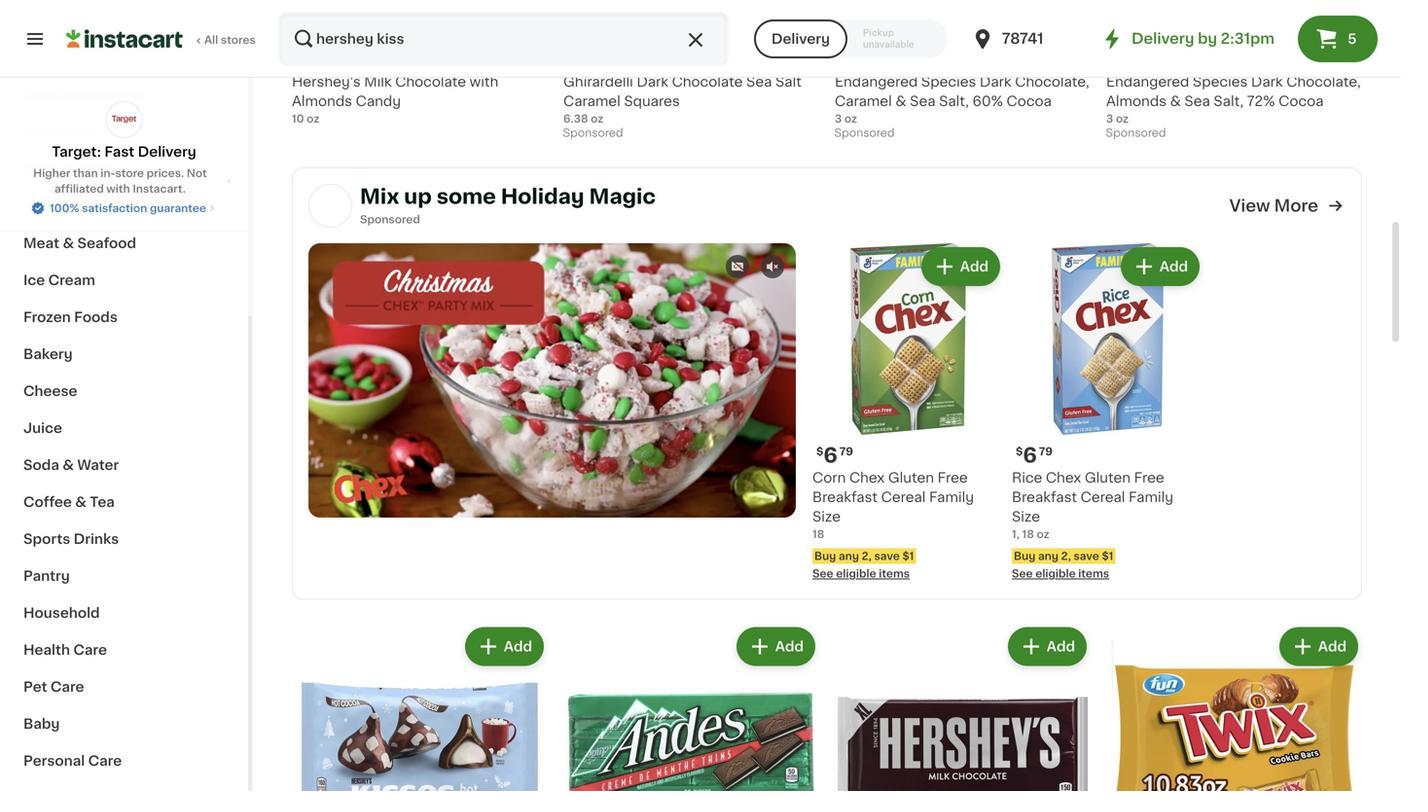 Task type: locate. For each thing, give the bounding box(es) containing it.
$ 6 79 up corn
[[816, 445, 853, 466]]

dairy & eggs
[[23, 162, 114, 176]]

dark up squares
[[637, 75, 669, 89]]

None search field
[[278, 12, 729, 66]]

1 horizontal spatial buy
[[1014, 551, 1036, 561]]

$ left 89
[[839, 50, 846, 61]]

endangered down 89
[[835, 75, 918, 89]]

dark inside endangered species dark chocolate, almonds & sea salt, 72% cocoa 3 oz
[[1251, 75, 1283, 89]]

& right the "soda"
[[63, 458, 74, 472]]

1 79 from the left
[[839, 446, 853, 457]]

2 horizontal spatial 3
[[1106, 113, 1113, 124]]

breakfast
[[812, 490, 878, 504], [1012, 490, 1077, 504]]

fresh fruit link
[[12, 114, 236, 151]]

2 almonds from the left
[[1106, 94, 1167, 108]]

1 chocolate, from the left
[[1015, 75, 1089, 89]]

fresh up dairy
[[23, 126, 62, 139]]

1 horizontal spatial delivery
[[771, 32, 830, 46]]

1 buy from the left
[[814, 551, 836, 561]]

3 dark from the left
[[1251, 75, 1283, 89]]

chocolate
[[395, 75, 466, 89], [672, 75, 743, 89]]

items for rice chex gluten free breakfast cereal family size
[[1078, 568, 1109, 579]]

0 horizontal spatial 2,
[[862, 551, 872, 561]]

higher than in-store prices. not affiliated with instacart.
[[33, 168, 207, 194]]

personal care link
[[12, 742, 236, 779]]

any for rice chex gluten free breakfast cereal family size
[[1038, 551, 1059, 561]]

eligible for rice chex gluten free breakfast cereal family size
[[1036, 568, 1076, 579]]

pet care link
[[12, 668, 236, 705]]

& left tea
[[75, 495, 86, 509]]

with inside higher than in-store prices. not affiliated with instacart.
[[106, 183, 130, 194]]

2 horizontal spatial 6
[[1023, 445, 1037, 466]]

target:
[[52, 145, 101, 159]]

2 buy from the left
[[1014, 551, 1036, 561]]

1 $ 6 79 from the left
[[816, 445, 853, 466]]

0 horizontal spatial dark
[[637, 75, 669, 89]]

0 horizontal spatial eligible
[[836, 568, 876, 579]]

magic
[[589, 186, 656, 207]]

size inside corn chex gluten free breakfast cereal family size 18
[[812, 510, 841, 523]]

bakery
[[23, 347, 73, 361]]

cereal for rice
[[1081, 490, 1125, 504]]

2 any from the left
[[1038, 551, 1059, 561]]

oz right '6.38'
[[591, 113, 604, 124]]

chocolate, down 5 button
[[1287, 75, 1361, 89]]

size inside 'rice chex gluten free breakfast cereal family size 1, 18 oz'
[[1012, 510, 1040, 523]]

dark
[[637, 75, 669, 89], [980, 75, 1012, 89], [1251, 75, 1283, 89]]

endangered for caramel
[[835, 75, 918, 89]]

with up '100% satisfaction guarantee' "button"
[[106, 183, 130, 194]]

target: fast delivery link
[[52, 101, 196, 162]]

bakery link
[[12, 336, 236, 373]]

sea inside endangered species dark chocolate, almonds & sea salt, 72% cocoa 3 oz
[[1185, 94, 1210, 108]]

foods
[[74, 310, 118, 324]]

0 horizontal spatial 79
[[839, 446, 853, 457]]

size for rice chex gluten free breakfast cereal family size
[[1012, 510, 1040, 523]]

candy
[[356, 94, 401, 108], [92, 199, 139, 213]]

chocolate inside '7 ghirardelli dark chocolate sea salt caramel squares 6.38 oz'
[[672, 75, 743, 89]]

2 horizontal spatial sea
[[1185, 94, 1210, 108]]

all stores link
[[66, 12, 257, 66]]

0 horizontal spatial see
[[812, 568, 833, 579]]

1 horizontal spatial see
[[1012, 568, 1033, 579]]

chocolate, inside endangered species dark chocolate, almonds & sea salt, 72% cocoa 3 oz
[[1287, 75, 1361, 89]]

79
[[839, 446, 853, 457], [1039, 446, 1053, 457]]

all
[[204, 35, 218, 45]]

gluten for rice chex gluten free breakfast cereal family size
[[1085, 471, 1131, 485]]

chex right rice at bottom right
[[1046, 471, 1081, 485]]

delivery up salt
[[771, 32, 830, 46]]

1 vertical spatial care
[[50, 680, 84, 694]]

$ up corn
[[816, 446, 824, 457]]

sea for endangered species dark chocolate, almonds & sea salt, 72% cocoa
[[1185, 94, 1210, 108]]

2 horizontal spatial delivery
[[1132, 32, 1194, 46]]

endangered
[[835, 75, 918, 89], [1106, 75, 1189, 89]]

1 horizontal spatial sea
[[910, 94, 936, 108]]

3 inside endangered species dark chocolate, almonds & sea salt, 72% cocoa 3 oz
[[1106, 113, 1113, 124]]

1 chex from the left
[[849, 471, 885, 485]]

cocoa right 60%
[[1007, 94, 1052, 108]]

dark up 60%
[[980, 75, 1012, 89]]

1 species from the left
[[921, 75, 976, 89]]

delivery up 'prices.'
[[138, 145, 196, 159]]

1 horizontal spatial buy any 2, save $1 see eligible items
[[1012, 551, 1113, 579]]

1 size from the left
[[812, 510, 841, 523]]

1 items from the left
[[879, 568, 910, 579]]

chocolate inside 6 hershey's milk chocolate with almonds candy 10 oz
[[395, 75, 466, 89]]

0 horizontal spatial buy
[[814, 551, 836, 561]]

any for corn chex gluten free breakfast cereal family size
[[839, 551, 859, 561]]

buy for rice chex gluten free breakfast cereal family size
[[1014, 551, 1036, 561]]

& down target: at the left of page
[[65, 162, 76, 176]]

see down 1,
[[1012, 568, 1033, 579]]

2 2, from the left
[[1061, 551, 1071, 561]]

chocolate,
[[1015, 75, 1089, 89], [1287, 75, 1361, 89]]

items down 'rice chex gluten free breakfast cereal family size 1, 18 oz'
[[1078, 568, 1109, 579]]

sea left 60%
[[910, 94, 936, 108]]

& for seafood
[[63, 236, 74, 250]]

0 horizontal spatial 6
[[303, 49, 317, 70]]

1 horizontal spatial endangered
[[1106, 75, 1189, 89]]

1 horizontal spatial eligible
[[1036, 568, 1076, 579]]

1 cereal from the left
[[881, 490, 926, 504]]

2 caramel from the left
[[835, 94, 892, 108]]

chex inside 'rice chex gluten free breakfast cereal family size 1, 18 oz'
[[1046, 471, 1081, 485]]

7 ghirardelli dark chocolate sea salt caramel squares 6.38 oz
[[563, 49, 802, 124]]

product group containing endangered species dark chocolate, almonds & sea salt, 72% cocoa
[[1106, 0, 1362, 144]]

1 horizontal spatial candy
[[356, 94, 401, 108]]

1 horizontal spatial any
[[1038, 551, 1059, 561]]

1 horizontal spatial breakfast
[[1012, 490, 1077, 504]]

1 horizontal spatial dark
[[980, 75, 1012, 89]]

more
[[1274, 198, 1318, 214]]

delivery left by
[[1132, 32, 1194, 46]]

1 vertical spatial fresh
[[23, 126, 62, 139]]

0 horizontal spatial chocolate,
[[1015, 75, 1089, 89]]

2, down corn chex gluten free breakfast cereal family size 18
[[862, 551, 872, 561]]

gluten- left vegan
[[1108, 28, 1150, 38]]

cereal inside 'rice chex gluten free breakfast cereal family size 1, 18 oz'
[[1081, 490, 1125, 504]]

1 horizontal spatial cereal
[[1081, 490, 1125, 504]]

see
[[812, 568, 833, 579], [1012, 568, 1033, 579]]

product group
[[563, 0, 819, 144], [835, 0, 1091, 144], [1106, 0, 1362, 144], [812, 243, 1004, 581], [1012, 243, 1204, 581], [292, 623, 548, 791], [563, 623, 819, 791], [835, 623, 1091, 791], [1106, 623, 1362, 791]]

0 horizontal spatial chocolate
[[395, 75, 466, 89]]

care down "baby" link
[[88, 754, 122, 768]]

service type group
[[754, 19, 947, 58]]

any down 'rice chex gluten free breakfast cereal family size 1, 18 oz'
[[1038, 551, 1059, 561]]

1 buy any 2, save $1 see eligible items from the left
[[812, 551, 914, 579]]

in-
[[101, 168, 115, 179]]

chex right corn
[[849, 471, 885, 485]]

1 horizontal spatial caramel
[[835, 94, 892, 108]]

cocoa right 72%
[[1279, 94, 1324, 108]]

affiliated
[[54, 183, 104, 194]]

dark inside '7 ghirardelli dark chocolate sea salt caramel squares 6.38 oz'
[[637, 75, 669, 89]]

1 dark from the left
[[637, 75, 669, 89]]

eligible down 'rice chex gluten free breakfast cereal family size 1, 18 oz'
[[1036, 568, 1076, 579]]

chocolate, inside endangered species dark chocolate, caramel & sea salt, 60% cocoa 3 oz
[[1015, 75, 1089, 89]]

1 save from the left
[[874, 551, 900, 561]]

0 horizontal spatial breakfast
[[812, 490, 878, 504]]

chex inside corn chex gluten free breakfast cereal family size 18
[[849, 471, 885, 485]]

almonds down hershey's
[[292, 94, 352, 108]]

caramel down 'ghirardelli'
[[563, 94, 621, 108]]

$ inside the $ 3 89
[[839, 50, 846, 61]]

2 $1 from the left
[[1102, 551, 1113, 561]]

buy down corn
[[814, 551, 836, 561]]

1 salt, from the left
[[939, 94, 969, 108]]

79 up rice at bottom right
[[1039, 446, 1053, 457]]

buy any 2, save $1 see eligible items down corn chex gluten free breakfast cereal family size 18
[[812, 551, 914, 579]]

oz inside endangered species dark chocolate, almonds & sea salt, 72% cocoa 3 oz
[[1116, 113, 1129, 124]]

& for eggs
[[65, 162, 76, 176]]

oz down the $ 3 89
[[844, 113, 857, 124]]

instacart.
[[133, 183, 186, 194]]

chex
[[849, 471, 885, 485], [1046, 471, 1081, 485]]

fresh
[[23, 89, 62, 102], [23, 126, 62, 139]]

2 save from the left
[[1074, 551, 1099, 561]]

cocoa inside endangered species dark chocolate, almonds & sea salt, 72% cocoa 3 oz
[[1279, 94, 1324, 108]]

cheese
[[23, 384, 77, 398]]

2 items from the left
[[1078, 568, 1109, 579]]

cocoa inside endangered species dark chocolate, caramel & sea salt, 60% cocoa 3 oz
[[1007, 94, 1052, 108]]

0 horizontal spatial any
[[839, 551, 859, 561]]

1 horizontal spatial 79
[[1039, 446, 1053, 457]]

sponsored badge image for $
[[1106, 128, 1165, 139]]

6 for corn chex gluten free breakfast cereal family size
[[824, 445, 838, 466]]

2 gluten from the left
[[1085, 471, 1131, 485]]

0 horizontal spatial $ 6 79
[[816, 445, 853, 466]]

salt, left 72%
[[1214, 94, 1244, 108]]

sponsored badge image
[[563, 128, 622, 139], [835, 128, 894, 139], [1106, 128, 1165, 139]]

delivery inside delivery button
[[771, 32, 830, 46]]

family
[[929, 490, 974, 504], [1129, 490, 1174, 504]]

chocolate for 7
[[672, 75, 743, 89]]

see down corn
[[812, 568, 833, 579]]

dark for $
[[1251, 75, 1283, 89]]

2 salt, from the left
[[1214, 94, 1244, 108]]

eligible down corn chex gluten free breakfast cereal family size 18
[[836, 568, 876, 579]]

2 chocolate from the left
[[672, 75, 743, 89]]

1 horizontal spatial cocoa
[[1279, 94, 1324, 108]]

fresh vegetables
[[23, 89, 145, 102]]

6 up hershey's
[[303, 49, 317, 70]]

size up 1,
[[1012, 510, 1040, 523]]

almonds down gluten-free vegan
[[1106, 94, 1167, 108]]

0 horizontal spatial sponsored badge image
[[563, 128, 622, 139]]

fresh inside "link"
[[23, 126, 62, 139]]

endangered down gluten-free vegan
[[1106, 75, 1189, 89]]

health care
[[23, 643, 107, 657]]

breakfast inside corn chex gluten free breakfast cereal family size 18
[[812, 490, 878, 504]]

1 horizontal spatial salt,
[[1214, 94, 1244, 108]]

sea
[[746, 75, 772, 89], [910, 94, 936, 108], [1185, 94, 1210, 108]]

tea
[[90, 495, 115, 509]]

0 horizontal spatial endangered
[[835, 75, 918, 89]]

frozen foods
[[23, 310, 118, 324]]

0 horizontal spatial salt,
[[939, 94, 969, 108]]

care
[[73, 643, 107, 657], [50, 680, 84, 694], [88, 754, 122, 768]]

0 horizontal spatial save
[[874, 551, 900, 561]]

2 cereal from the left
[[1081, 490, 1125, 504]]

2 fresh from the top
[[23, 126, 62, 139]]

almonds inside endangered species dark chocolate, almonds & sea salt, 72% cocoa 3 oz
[[1106, 94, 1167, 108]]

1 horizontal spatial gluten-
[[1108, 28, 1150, 38]]

species
[[921, 75, 976, 89], [1193, 75, 1248, 89]]

2 family from the left
[[1129, 490, 1174, 504]]

endangered for almonds
[[1106, 75, 1189, 89]]

1 horizontal spatial species
[[1193, 75, 1248, 89]]

gluten inside 'rice chex gluten free breakfast cereal family size 1, 18 oz'
[[1085, 471, 1131, 485]]

$ 6 79 for corn
[[816, 445, 853, 466]]

care inside 'link'
[[50, 680, 84, 694]]

Search field
[[280, 14, 727, 64]]

buy any 2, save $1 see eligible items for rice chex gluten free breakfast cereal family size
[[1012, 551, 1113, 579]]

oz right 1,
[[1037, 529, 1050, 540]]

1 eligible from the left
[[836, 568, 876, 579]]

& down affiliated
[[78, 199, 89, 213]]

save down corn chex gluten free breakfast cereal family size 18
[[874, 551, 900, 561]]

satisfaction
[[82, 203, 147, 214]]

save down 'rice chex gluten free breakfast cereal family size 1, 18 oz'
[[1074, 551, 1099, 561]]

meat & seafood
[[23, 236, 136, 250]]

1 fresh from the top
[[23, 89, 62, 102]]

candy down milk
[[356, 94, 401, 108]]

0 horizontal spatial 3
[[835, 113, 842, 124]]

3 for endangered species dark chocolate, caramel & sea salt, 60% cocoa
[[835, 113, 842, 124]]

2 79 from the left
[[1039, 446, 1053, 457]]

items
[[879, 568, 910, 579], [1078, 568, 1109, 579]]

gluten- for gluten-free
[[837, 28, 879, 38]]

2 horizontal spatial dark
[[1251, 75, 1283, 89]]

with down search "field"
[[470, 75, 498, 89]]

buy any 2, save $1 see eligible items down 1,
[[1012, 551, 1113, 579]]

1 horizontal spatial 2,
[[1061, 551, 1071, 561]]

2 breakfast from the left
[[1012, 490, 1077, 504]]

10
[[292, 113, 304, 124]]

0 horizontal spatial chex
[[849, 471, 885, 485]]

$
[[839, 50, 846, 61], [1110, 50, 1117, 61], [816, 446, 824, 457], [1016, 446, 1023, 457]]

salt, left 60%
[[939, 94, 969, 108]]

store
[[115, 168, 144, 179]]

dark up 72%
[[1251, 75, 1283, 89]]

1 horizontal spatial chocolate
[[672, 75, 743, 89]]

species down by
[[1193, 75, 1248, 89]]

1 gluten from the left
[[888, 471, 934, 485]]

frozen
[[23, 310, 71, 324]]

2 18 from the left
[[1022, 529, 1034, 540]]

salt, inside endangered species dark chocolate, almonds & sea salt, 72% cocoa 3 oz
[[1214, 94, 1244, 108]]

care right pet
[[50, 680, 84, 694]]

care right health
[[73, 643, 107, 657]]

salt,
[[939, 94, 969, 108], [1214, 94, 1244, 108]]

add
[[960, 260, 989, 273], [1160, 260, 1188, 273], [504, 640, 532, 653], [775, 640, 804, 653], [1047, 640, 1075, 653], [1318, 640, 1347, 653]]

fresh vegetables link
[[12, 77, 236, 114]]

2 horizontal spatial sponsored badge image
[[1106, 128, 1165, 139]]

candy inside 6 hershey's milk chocolate with almonds candy 10 oz
[[356, 94, 401, 108]]

1 endangered from the left
[[835, 75, 918, 89]]

0 horizontal spatial caramel
[[563, 94, 621, 108]]

coffee & tea link
[[12, 484, 236, 521]]

3 sponsored badge image from the left
[[1106, 128, 1165, 139]]

0 horizontal spatial size
[[812, 510, 841, 523]]

100% satisfaction guarantee button
[[30, 197, 218, 216]]

& down delivery by 2:31pm "link"
[[1170, 94, 1181, 108]]

1 horizontal spatial 6
[[824, 445, 838, 466]]

0 horizontal spatial items
[[879, 568, 910, 579]]

0 horizontal spatial 18
[[812, 529, 824, 540]]

save for rice chex gluten free breakfast cereal family size
[[1074, 551, 1099, 561]]

3 for endangered species dark chocolate, almonds & sea salt, 72% cocoa
[[1106, 113, 1113, 124]]

1 horizontal spatial save
[[1074, 551, 1099, 561]]

species up 60%
[[921, 75, 976, 89]]

sea left salt
[[746, 75, 772, 89]]

78741 button
[[971, 12, 1088, 66]]

soda & water link
[[12, 447, 236, 484]]

2 chex from the left
[[1046, 471, 1081, 485]]

1 breakfast from the left
[[812, 490, 878, 504]]

fresh up fresh fruit
[[23, 89, 62, 102]]

2 gluten- from the left
[[1108, 28, 1150, 38]]

0 horizontal spatial with
[[106, 183, 130, 194]]

0 horizontal spatial cereal
[[881, 490, 926, 504]]

1 horizontal spatial chocolate,
[[1287, 75, 1361, 89]]

any
[[839, 551, 859, 561], [1038, 551, 1059, 561]]

oz down gluten-free vegan
[[1116, 113, 1129, 124]]

1 horizontal spatial with
[[470, 75, 498, 89]]

1 gluten- from the left
[[837, 28, 879, 38]]

buy
[[814, 551, 836, 561], [1014, 551, 1036, 561]]

0 horizontal spatial delivery
[[138, 145, 196, 159]]

rice
[[1012, 471, 1042, 485]]

0 horizontal spatial buy any 2, save $1 see eligible items
[[812, 551, 914, 579]]

1 any from the left
[[839, 551, 859, 561]]

cocoa for 60%
[[1007, 94, 1052, 108]]

eligible for corn chex gluten free breakfast cereal family size
[[836, 568, 876, 579]]

0 vertical spatial care
[[73, 643, 107, 657]]

candy down higher than in-store prices. not affiliated with instacart.
[[92, 199, 139, 213]]

species inside endangered species dark chocolate, almonds & sea salt, 72% cocoa 3 oz
[[1193, 75, 1248, 89]]

sea inside endangered species dark chocolate, caramel & sea salt, 60% cocoa 3 oz
[[910, 94, 936, 108]]

1 horizontal spatial family
[[1129, 490, 1174, 504]]

1 18 from the left
[[812, 529, 824, 540]]

6 up corn
[[824, 445, 838, 466]]

ghirardelli
[[563, 75, 633, 89]]

1 horizontal spatial gluten
[[1085, 471, 1131, 485]]

family for rice chex gluten free breakfast cereal family size
[[1129, 490, 1174, 504]]

family inside corn chex gluten free breakfast cereal family size 18
[[929, 490, 974, 504]]

oz inside '7 ghirardelli dark chocolate sea salt caramel squares 6.38 oz'
[[591, 113, 604, 124]]

1 caramel from the left
[[563, 94, 621, 108]]

0 horizontal spatial species
[[921, 75, 976, 89]]

gluten- for gluten-free vegan
[[1108, 28, 1150, 38]]

product group containing 3
[[835, 0, 1091, 144]]

2 vertical spatial care
[[88, 754, 122, 768]]

gluten right corn
[[888, 471, 934, 485]]

buy down 1,
[[1014, 551, 1036, 561]]

sea down delivery by 2:31pm
[[1185, 94, 1210, 108]]

hershey's
[[292, 75, 361, 89]]

& down gluten-free
[[895, 94, 906, 108]]

care for personal care
[[88, 754, 122, 768]]

salt, inside endangered species dark chocolate, caramel & sea salt, 60% cocoa 3 oz
[[939, 94, 969, 108]]

1,
[[1012, 529, 1020, 540]]

chocolate right milk
[[395, 75, 466, 89]]

2 eligible from the left
[[1036, 568, 1076, 579]]

$ 6 79 up rice at bottom right
[[1016, 445, 1053, 466]]

1 $1 from the left
[[902, 551, 914, 561]]

6 up rice at bottom right
[[1023, 445, 1037, 466]]

endangered inside endangered species dark chocolate, almonds & sea salt, 72% cocoa 3 oz
[[1106, 75, 1189, 89]]

delivery inside delivery by 2:31pm "link"
[[1132, 32, 1194, 46]]

caramel down the $ 3 89
[[835, 94, 892, 108]]

2 dark from the left
[[980, 75, 1012, 89]]

6 hershey's milk chocolate with almonds candy 10 oz
[[292, 49, 498, 124]]

1 family from the left
[[929, 490, 974, 504]]

2 see from the left
[[1012, 568, 1033, 579]]

add button
[[923, 249, 998, 284], [1123, 249, 1198, 284], [467, 629, 542, 664], [738, 629, 813, 664], [1010, 629, 1085, 664], [1281, 629, 1356, 664]]

$ for endangered species dark chocolate, caramel & sea salt, 60% cocoa
[[839, 50, 846, 61]]

cereal
[[881, 490, 926, 504], [1081, 490, 1125, 504]]

pet care
[[23, 680, 84, 694]]

2 size from the left
[[1012, 510, 1040, 523]]

1 cocoa from the left
[[1007, 94, 1052, 108]]

1 horizontal spatial $ 6 79
[[1016, 445, 1053, 466]]

79 up corn
[[839, 446, 853, 457]]

2,
[[862, 551, 872, 561], [1061, 551, 1071, 561]]

0 horizontal spatial cocoa
[[1007, 94, 1052, 108]]

6 for rice chex gluten free breakfast cereal family size
[[1023, 445, 1037, 466]]

$ up rice at bottom right
[[1016, 446, 1023, 457]]

2 sponsored badge image from the left
[[835, 128, 894, 139]]

any down corn chex gluten free breakfast cereal family size 18
[[839, 551, 859, 561]]

gluten-free
[[837, 28, 903, 38]]

gluten-free vegan
[[1108, 28, 1217, 38]]

breakfast down rice at bottom right
[[1012, 490, 1077, 504]]

1 vertical spatial with
[[106, 183, 130, 194]]

free
[[879, 28, 903, 38], [1150, 28, 1175, 38], [938, 471, 968, 485], [1134, 471, 1164, 485]]

oz right 10
[[307, 113, 319, 124]]

2 $ 6 79 from the left
[[1016, 445, 1053, 466]]

product group containing 7
[[563, 0, 819, 144]]

rice chex gluten free breakfast cereal family size 1, 18 oz
[[1012, 471, 1174, 540]]

1 horizontal spatial sponsored badge image
[[835, 128, 894, 139]]

items down corn chex gluten free breakfast cereal family size 18
[[879, 568, 910, 579]]

sponsored badge image for 7
[[563, 128, 622, 139]]

2 buy any 2, save $1 see eligible items from the left
[[1012, 551, 1113, 579]]

size down corn
[[812, 510, 841, 523]]

1 horizontal spatial chex
[[1046, 471, 1081, 485]]

oz
[[307, 113, 319, 124], [591, 113, 604, 124], [844, 113, 857, 124], [1116, 113, 1129, 124], [1037, 529, 1050, 540]]

1 see from the left
[[812, 568, 833, 579]]

1 chocolate from the left
[[395, 75, 466, 89]]

family inside 'rice chex gluten free breakfast cereal family size 1, 18 oz'
[[1129, 490, 1174, 504]]

2, down 'rice chex gluten free breakfast cereal family size 1, 18 oz'
[[1061, 551, 1071, 561]]

1 almonds from the left
[[292, 94, 352, 108]]

save for corn chex gluten free breakfast cereal family size
[[874, 551, 900, 561]]

0 horizontal spatial $1
[[902, 551, 914, 561]]

18 right 1,
[[1022, 529, 1034, 540]]

breakfast inside 'rice chex gluten free breakfast cereal family size 1, 18 oz'
[[1012, 490, 1077, 504]]

chocolate up squares
[[672, 75, 743, 89]]

gluten inside corn chex gluten free breakfast cereal family size 18
[[888, 471, 934, 485]]

1 horizontal spatial items
[[1078, 568, 1109, 579]]

1 horizontal spatial size
[[1012, 510, 1040, 523]]

& right meat
[[63, 236, 74, 250]]

target: fast delivery logo image
[[106, 101, 143, 138]]

1 horizontal spatial 3
[[846, 49, 859, 70]]

$1 down 'rice chex gluten free breakfast cereal family size 1, 18 oz'
[[1102, 551, 1113, 561]]

breakfast down corn
[[812, 490, 878, 504]]

1 horizontal spatial almonds
[[1106, 94, 1167, 108]]

0 horizontal spatial family
[[929, 490, 974, 504]]

endangered inside endangered species dark chocolate, caramel & sea salt, 60% cocoa 3 oz
[[835, 75, 918, 89]]

0 vertical spatial with
[[470, 75, 498, 89]]

instacart logo image
[[66, 27, 183, 51]]

2 species from the left
[[1193, 75, 1248, 89]]

cereal inside corn chex gluten free breakfast cereal family size 18
[[881, 490, 926, 504]]

gluten- up 89
[[837, 28, 879, 38]]

chocolate, down 78741 popup button
[[1015, 75, 1089, 89]]

2 cocoa from the left
[[1279, 94, 1324, 108]]

0 horizontal spatial gluten-
[[837, 28, 879, 38]]

species inside endangered species dark chocolate, caramel & sea salt, 60% cocoa 3 oz
[[921, 75, 976, 89]]

buy for corn chex gluten free breakfast cereal family size
[[814, 551, 836, 561]]

2 endangered from the left
[[1106, 75, 1189, 89]]

free inside corn chex gluten free breakfast cereal family size 18
[[938, 471, 968, 485]]

0 horizontal spatial sea
[[746, 75, 772, 89]]

juice link
[[12, 410, 236, 447]]

6
[[303, 49, 317, 70], [824, 445, 838, 466], [1023, 445, 1037, 466]]

0 horizontal spatial almonds
[[292, 94, 352, 108]]

meat
[[23, 236, 59, 250]]

salt, for 72%
[[1214, 94, 1244, 108]]

0 vertical spatial candy
[[356, 94, 401, 108]]

1 vertical spatial candy
[[92, 199, 139, 213]]

gluten right rice at bottom right
[[1085, 471, 1131, 485]]

1 2, from the left
[[862, 551, 872, 561]]

$1 down corn chex gluten free breakfast cereal family size 18
[[902, 551, 914, 561]]

1 horizontal spatial $1
[[1102, 551, 1113, 561]]

0 vertical spatial fresh
[[23, 89, 62, 102]]

2 chocolate, from the left
[[1287, 75, 1361, 89]]

18 down corn
[[812, 529, 824, 540]]

& for water
[[63, 458, 74, 472]]

ice cream link
[[12, 262, 236, 299]]

3 inside endangered species dark chocolate, caramel & sea salt, 60% cocoa 3 oz
[[835, 113, 842, 124]]

1 horizontal spatial 18
[[1022, 529, 1034, 540]]

2, for rice chex gluten free breakfast cereal family size
[[1061, 551, 1071, 561]]

0 horizontal spatial gluten
[[888, 471, 934, 485]]

with inside 6 hershey's milk chocolate with almonds candy 10 oz
[[470, 75, 498, 89]]

1 sponsored badge image from the left
[[563, 128, 622, 139]]

pantry link
[[12, 558, 236, 595]]

see for corn chex gluten free breakfast cereal family size
[[812, 568, 833, 579]]



Task type: vqa. For each thing, say whether or not it's contained in the screenshot.
Pet Supplies Near Me link
no



Task type: describe. For each thing, give the bounding box(es) containing it.
corn
[[812, 471, 846, 485]]

coffee
[[23, 495, 72, 509]]

delivery inside target: fast delivery link
[[138, 145, 196, 159]]

dark inside endangered species dark chocolate, caramel & sea salt, 60% cocoa 3 oz
[[980, 75, 1012, 89]]

size for corn chex gluten free breakfast cereal family size
[[812, 510, 841, 523]]

chocolate for 6
[[395, 75, 466, 89]]

eggs
[[79, 162, 114, 176]]

$ down gluten-free vegan
[[1110, 50, 1117, 61]]

higher than in-store prices. not affiliated with instacart. link
[[16, 165, 233, 197]]

delivery for delivery
[[771, 32, 830, 46]]

gluten for corn chex gluten free breakfast cereal family size
[[888, 471, 934, 485]]

salt, for 60%
[[939, 94, 969, 108]]

oz inside endangered species dark chocolate, caramel & sea salt, 60% cocoa 3 oz
[[844, 113, 857, 124]]

buy any 2, save $1 see eligible items for corn chex gluten free breakfast cereal family size
[[812, 551, 914, 579]]

species for 60%
[[921, 75, 976, 89]]

care for pet care
[[50, 680, 84, 694]]

endangered species dark chocolate, caramel & sea salt, 60% cocoa 3 oz
[[835, 75, 1089, 124]]

chex for rice
[[1046, 471, 1081, 485]]

fresh for fresh fruit
[[23, 126, 62, 139]]

mix
[[360, 186, 399, 207]]

& for tea
[[75, 495, 86, 509]]

personal
[[23, 754, 85, 768]]

& for candy
[[78, 199, 89, 213]]

higher
[[33, 168, 70, 179]]

chex cereal image
[[308, 184, 352, 228]]

fruit
[[66, 126, 98, 139]]

delivery for delivery by 2:31pm
[[1132, 32, 1194, 46]]

$1 for rice chex gluten free breakfast cereal family size
[[1102, 551, 1113, 561]]

than
[[73, 168, 98, 179]]

up
[[404, 186, 432, 207]]

free inside 'rice chex gluten free breakfast cereal family size 1, 18 oz'
[[1134, 471, 1164, 485]]

7
[[574, 49, 587, 70]]

$ for corn chex gluten free breakfast cereal family size
[[816, 446, 824, 457]]

sports
[[23, 532, 70, 546]]

fresh for fresh vegetables
[[23, 89, 62, 102]]

guarantee
[[150, 203, 206, 214]]

100%
[[50, 203, 79, 214]]

89
[[861, 50, 876, 61]]

vegan
[[1183, 28, 1217, 38]]

& inside endangered species dark chocolate, almonds & sea salt, 72% cocoa 3 oz
[[1170, 94, 1181, 108]]

meat & seafood link
[[12, 225, 236, 262]]

family for corn chex gluten free breakfast cereal family size
[[929, 490, 974, 504]]

chocolate, for endangered species dark chocolate, caramel & sea salt, 60% cocoa
[[1015, 75, 1089, 89]]

caramel inside endangered species dark chocolate, caramel & sea salt, 60% cocoa 3 oz
[[835, 94, 892, 108]]

2, for corn chex gluten free breakfast cereal family size
[[862, 551, 872, 561]]

6 inside 6 hershey's milk chocolate with almonds candy 10 oz
[[303, 49, 317, 70]]

delivery by 2:31pm link
[[1101, 27, 1275, 51]]

personal care
[[23, 754, 122, 768]]

fresh fruit
[[23, 126, 98, 139]]

18 inside corn chex gluten free breakfast cereal family size 18
[[812, 529, 824, 540]]

$1 for corn chex gluten free breakfast cereal family size
[[902, 551, 914, 561]]

target: fast delivery
[[52, 145, 196, 159]]

chex for corn
[[849, 471, 885, 485]]

snacks
[[23, 199, 74, 213]]

cereal for corn
[[881, 490, 926, 504]]

water
[[77, 458, 119, 472]]

vegetables
[[66, 89, 145, 102]]

health care link
[[12, 631, 236, 668]]

snacks & candy link
[[12, 188, 236, 225]]

sports drinks link
[[12, 521, 236, 558]]

breakfast for corn
[[812, 490, 878, 504]]

nsored
[[382, 214, 420, 225]]

care for health care
[[73, 643, 107, 657]]

pantry
[[23, 569, 70, 583]]

prices.
[[147, 168, 184, 179]]

oz inside 6 hershey's milk chocolate with almonds candy 10 oz
[[307, 113, 319, 124]]

dairy & eggs link
[[12, 151, 236, 188]]

caramel inside '7 ghirardelli dark chocolate sea salt caramel squares 6.38 oz'
[[563, 94, 621, 108]]

household
[[23, 606, 100, 620]]

stores
[[221, 35, 256, 45]]

$ for rice chex gluten free breakfast cereal family size
[[1016, 446, 1023, 457]]

soda & water
[[23, 458, 119, 472]]

all stores
[[204, 35, 256, 45]]

pet
[[23, 680, 47, 694]]

baby
[[23, 717, 60, 731]]

view more
[[1229, 198, 1318, 214]]

$ 6 79 for rice
[[1016, 445, 1053, 466]]

cocoa for 72%
[[1279, 94, 1324, 108]]

household link
[[12, 595, 236, 631]]

18 inside 'rice chex gluten free breakfast cereal family size 1, 18 oz'
[[1022, 529, 1034, 540]]

dark for 7
[[637, 75, 669, 89]]

delivery button
[[754, 19, 847, 58]]

fast
[[104, 145, 134, 159]]

mix up some holiday magic spo nsored
[[360, 186, 656, 225]]

cream
[[48, 273, 95, 287]]

0 horizontal spatial candy
[[92, 199, 139, 213]]

sea inside '7 ghirardelli dark chocolate sea salt caramel squares 6.38 oz'
[[746, 75, 772, 89]]

delivery by 2:31pm
[[1132, 32, 1275, 46]]

soda
[[23, 458, 59, 472]]

juice
[[23, 421, 62, 435]]

endangered species dark chocolate, almonds & sea salt, 72% cocoa 3 oz
[[1106, 75, 1361, 124]]

breakfast for rice
[[1012, 490, 1077, 504]]

spo
[[360, 214, 382, 225]]

almonds inside 6 hershey's milk chocolate with almonds candy 10 oz
[[292, 94, 352, 108]]

2:31pm
[[1221, 32, 1275, 46]]

corn chex gluten free breakfast cereal family size 18
[[812, 471, 974, 540]]

not
[[187, 168, 207, 179]]

79 for corn
[[839, 446, 853, 457]]

by
[[1198, 32, 1217, 46]]

see for rice chex gluten free breakfast cereal family size
[[1012, 568, 1033, 579]]

view
[[1229, 198, 1270, 214]]

78741
[[1002, 32, 1044, 46]]

cheese link
[[12, 373, 236, 410]]

coffee & tea
[[23, 495, 115, 509]]

sea for endangered species dark chocolate, caramel & sea salt, 60% cocoa
[[910, 94, 936, 108]]

species for 72%
[[1193, 75, 1248, 89]]

60%
[[973, 94, 1003, 108]]

seafood
[[77, 236, 136, 250]]

ice cream
[[23, 273, 95, 287]]

health
[[23, 643, 70, 657]]

79 for rice
[[1039, 446, 1053, 457]]

milk
[[364, 75, 392, 89]]

dairy
[[23, 162, 61, 176]]

& inside endangered species dark chocolate, caramel & sea salt, 60% cocoa 3 oz
[[895, 94, 906, 108]]

squares
[[624, 94, 680, 108]]

chocolate, for endangered species dark chocolate, almonds & sea salt, 72% cocoa
[[1287, 75, 1361, 89]]

$ 3 89
[[839, 49, 876, 70]]

72%
[[1247, 94, 1275, 108]]

ice
[[23, 273, 45, 287]]

oz inside 'rice chex gluten free breakfast cereal family size 1, 18 oz'
[[1037, 529, 1050, 540]]

6.38
[[563, 113, 588, 124]]

frozen foods link
[[12, 299, 236, 336]]

sports drinks
[[23, 532, 119, 546]]

items for corn chex gluten free breakfast cereal family size
[[879, 568, 910, 579]]



